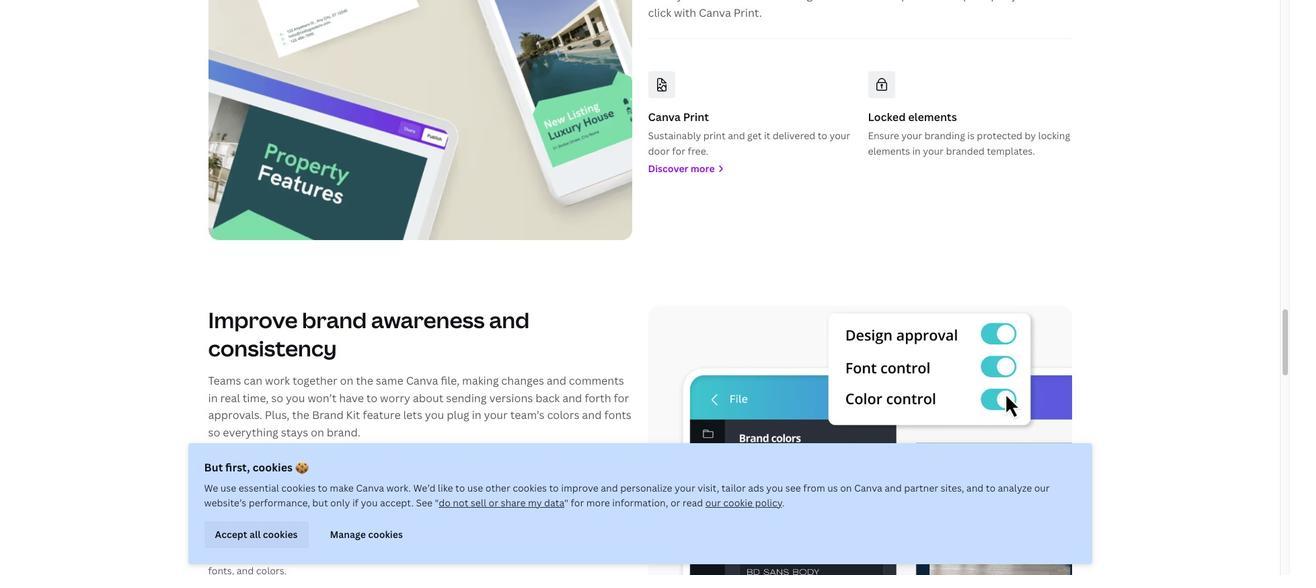 Task type: vqa. For each thing, say whether or not it's contained in the screenshot.
your in the "Send your real estate marketing assets off to the printers for pickup in just one click with Canva Print."
yes



Task type: describe. For each thing, give the bounding box(es) containing it.
feature
[[363, 408, 401, 423]]

to inside the canva print sustainably print and get it delivered to your door for free.
[[818, 129, 827, 142]]

approvals.
[[208, 408, 262, 423]]

work.
[[387, 482, 411, 494]]

1 or from the left
[[489, 496, 498, 509]]

images,
[[319, 549, 353, 562]]

branding
[[925, 129, 965, 142]]

our cookie policy link
[[706, 496, 782, 509]]

in inside locked elements ensure your branding is protected by locking elements in your branded templates.
[[913, 144, 921, 157]]

branded inside limit access to branded images, templates, fonts, and colors.
[[278, 549, 317, 562]]

in inside send your real estate marketing assets off to the printers for pickup in just one click with canva print.
[[1001, 0, 1010, 3]]

canva up if
[[356, 482, 384, 494]]

1 vertical spatial from
[[549, 549, 571, 562]]

discover more
[[648, 162, 715, 175]]

changes
[[501, 374, 544, 388]]

it
[[764, 129, 771, 142]]

information,
[[612, 496, 668, 509]]

analyze
[[998, 482, 1032, 494]]

stays
[[281, 425, 308, 440]]

essential
[[239, 482, 279, 494]]

print
[[704, 129, 726, 142]]

for inside the canva print sustainably print and get it delivered to your door for free.
[[672, 144, 686, 157]]

for inside send your real estate marketing assets off to the printers for pickup in just one click with canva print.
[[946, 0, 961, 3]]

to up data
[[549, 482, 559, 494]]

1 use from the left
[[221, 482, 236, 494]]

send your real estate marketing assets off to the printers for pickup in just one click with canva print.
[[648, 0, 1054, 20]]

real inside send your real estate marketing assets off to the printers for pickup in just one click with canva print.
[[704, 0, 723, 3]]

improve brand awareness and consistency
[[208, 306, 530, 362]]

your inside send your real estate marketing assets off to the printers for pickup in just one click with canva print.
[[677, 0, 701, 3]]

your down branding
[[923, 144, 944, 157]]

on inside we use essential cookies to make canva work. we'd like to use other cookies to improve and personalize your visit, tailor ads you see from us on canva and partner sites, and to analyze our website's performance, but only if you accept. see "
[[840, 482, 852, 494]]

to left analyze
[[986, 482, 996, 494]]

you down about
[[425, 408, 444, 423]]

0 horizontal spatial brand
[[208, 529, 240, 544]]

if
[[352, 496, 359, 509]]

marketing
[[761, 0, 813, 3]]

comments
[[569, 374, 624, 388]]

protected
[[977, 129, 1023, 142]]

and inside improve brand awareness and consistency
[[489, 306, 530, 334]]

but
[[204, 460, 223, 475]]

your inside the canva print sustainably print and get it delivered to your door for free.
[[830, 129, 851, 142]]

you down work
[[286, 391, 305, 406]]

not
[[453, 496, 469, 509]]

0 horizontal spatial more
[[586, 496, 610, 509]]

one
[[1035, 0, 1054, 3]]

🍪
[[295, 460, 309, 475]]

delivered
[[773, 129, 816, 142]]

plus,
[[265, 408, 290, 423]]

manage cookies
[[330, 528, 403, 541]]

fonts
[[604, 408, 632, 423]]

and up colors
[[563, 391, 582, 406]]

is
[[968, 129, 975, 142]]

improve
[[208, 306, 298, 334]]

accept all cookies
[[215, 528, 298, 541]]

for inside teams can work together on the same canva file, making changes and comments in real time, so you won't have to worry about sending versions back and forth for approvals. plus, the brand kit feature lets you plug in your team's colors and fonts so everything stays on brand.
[[614, 391, 629, 406]]

we
[[204, 482, 218, 494]]

back
[[536, 391, 560, 406]]

only
[[330, 496, 350, 509]]

to inside teams can work together on the same canva file, making changes and comments in real time, so you won't have to worry about sending versions back and forth for approvals. plus, the brand kit feature lets you plug in your team's colors and fonts so everything stays on brand.
[[366, 391, 378, 406]]

sustainably
[[648, 129, 701, 142]]

2 use from the left
[[467, 482, 483, 494]]

templates,
[[355, 549, 403, 562]]

and left partner
[[885, 482, 902, 494]]

sell
[[471, 496, 486, 509]]

time
[[526, 549, 547, 562]]

locked elements ensure your branding is protected by locking elements in your branded templates.
[[868, 109, 1070, 157]]

locked
[[868, 109, 906, 124]]

you up policy
[[767, 482, 783, 494]]

more inside discover more link
[[691, 162, 715, 175]]

tailor
[[722, 482, 746, 494]]

anywhere.
[[573, 549, 620, 562]]

templates.
[[987, 144, 1035, 157]]

sites,
[[941, 482, 964, 494]]

teams
[[208, 374, 241, 388]]

sending
[[446, 391, 487, 406]]

from inside we use essential cookies to make canva work. we'd like to use other cookies to improve and personalize your visit, tailor ads you see from us on canva and partner sites, and to analyze our website's performance, but only if you accept. see "
[[803, 482, 825, 494]]

other
[[486, 482, 510, 494]]

access
[[233, 549, 264, 562]]

1 horizontal spatial the
[[356, 374, 373, 388]]

all
[[250, 528, 261, 541]]

making
[[462, 374, 499, 388]]

1 vertical spatial so
[[208, 425, 220, 440]]

2 " from the left
[[565, 496, 569, 509]]

accept.
[[380, 496, 414, 509]]

printers
[[902, 0, 943, 3]]

do not sell or share my data link
[[439, 496, 565, 509]]

real estate marketing visuals across different layouts from canva image
[[208, 0, 632, 240]]

teams can work together on the same canva file, making changes and comments in real time, so you won't have to worry about sending versions back and forth for approvals. plus, the brand kit feature lets you plug in your team's colors and fonts so everything stays on brand.
[[208, 374, 632, 440]]

cookies up my
[[513, 482, 547, 494]]

estate
[[726, 0, 758, 3]]

accept
[[215, 528, 247, 541]]

see
[[416, 496, 433, 509]]

share
[[501, 496, 526, 509]]

time,
[[243, 391, 269, 406]]

and up back on the bottom of page
[[547, 374, 566, 388]]

canva inside the canva print sustainably print and get it delivered to your door for free.
[[648, 109, 681, 124]]

worry
[[380, 391, 410, 406]]

brand
[[302, 306, 367, 334]]

to right "like" at the bottom of the page
[[455, 482, 465, 494]]

website's
[[204, 496, 246, 509]]

work
[[265, 374, 290, 388]]

click
[[648, 5, 671, 20]]

to up but
[[318, 482, 328, 494]]



Task type: locate. For each thing, give the bounding box(es) containing it.
data
[[544, 496, 565, 509]]

and up changes at the left bottom
[[489, 306, 530, 334]]

cookies up essential
[[253, 460, 293, 475]]

your right ensure
[[902, 129, 922, 142]]

together inside teams can work together on the same canva file, making changes and comments in real time, so you won't have to worry about sending versions back and forth for approvals. plus, the brand kit feature lets you plug in your team's colors and fonts so everything stays on brand.
[[293, 374, 338, 388]]

1 " from the left
[[435, 496, 439, 509]]

or left the read
[[671, 496, 680, 509]]

fonts,
[[208, 564, 234, 575]]

0 vertical spatial so
[[271, 391, 283, 406]]

our inside we use essential cookies to make canva work. we'd like to use other cookies to improve and personalize your visit, tailor ads you see from us on canva and partner sites, and to analyze our website's performance, but only if you accept. see "
[[1034, 482, 1050, 494]]

accept all cookies button
[[204, 521, 308, 548]]

policy
[[755, 496, 782, 509]]

branded up colors.
[[278, 549, 317, 562]]

canva print sustainably print and get it delivered to your door for free.
[[648, 109, 851, 157]]

"
[[435, 496, 439, 509], [565, 496, 569, 509]]

0 horizontal spatial or
[[489, 496, 498, 509]]

0 horizontal spatial from
[[549, 549, 571, 562]]

0 vertical spatial elements
[[908, 109, 957, 124]]

brand inside teams can work together on the same canva file, making changes and comments in real time, so you won't have to worry about sending versions back and forth for approvals. plus, the brand kit feature lets you plug in your team's colors and fonts so everything stays on brand.
[[312, 408, 344, 423]]

so down approvals.
[[208, 425, 220, 440]]

brand.
[[327, 425, 361, 440]]

or right sell
[[489, 496, 498, 509]]

for down sustainably
[[672, 144, 686, 157]]

on right stays
[[311, 425, 324, 440]]

see
[[786, 482, 801, 494]]

forth
[[585, 391, 611, 406]]

your down versions
[[484, 408, 508, 423]]

in
[[1001, 0, 1010, 3], [913, 144, 921, 157], [208, 391, 218, 406], [472, 408, 481, 423], [495, 549, 503, 562]]

from right time
[[549, 549, 571, 562]]

together right work
[[454, 549, 493, 562]]

same
[[376, 374, 403, 388]]

and inside the canva print sustainably print and get it delivered to your door for free.
[[728, 129, 745, 142]]

1 vertical spatial brand
[[208, 529, 240, 544]]

0 vertical spatial from
[[803, 482, 825, 494]]

get
[[747, 129, 762, 142]]

colors.
[[256, 564, 287, 575]]

lets
[[403, 408, 422, 423]]

do not sell or share my data " for more information, or read our cookie policy .
[[439, 496, 785, 509]]

real up approvals.
[[220, 391, 240, 406]]

to up the feature
[[366, 391, 378, 406]]

more down improve
[[586, 496, 610, 509]]

improve
[[561, 482, 599, 494]]

everything
[[223, 425, 278, 440]]

and left get
[[728, 129, 745, 142]]

real inside teams can work together on the same canva file, making changes and comments in real time, so you won't have to worry about sending versions back and forth for approvals. plus, the brand kit feature lets you plug in your team's colors and fonts so everything stays on brand.
[[220, 391, 240, 406]]

file,
[[441, 374, 460, 388]]

to inside limit access to branded images, templates, fonts, and colors.
[[266, 549, 276, 562]]

0 horizontal spatial use
[[221, 482, 236, 494]]

free.
[[688, 144, 708, 157]]

and down access on the bottom
[[237, 564, 254, 575]]

canva
[[699, 5, 731, 20], [648, 109, 681, 124], [406, 374, 438, 388], [356, 482, 384, 494], [854, 482, 883, 494]]

use up website's
[[221, 482, 236, 494]]

work together in real-time from anywhere.
[[428, 549, 620, 562]]

but first, cookies 🍪
[[204, 460, 309, 475]]

plug
[[447, 408, 469, 423]]

with
[[674, 5, 696, 20]]

team's
[[510, 408, 545, 423]]

2 horizontal spatial on
[[840, 482, 852, 494]]

1 vertical spatial elements
[[868, 144, 910, 157]]

elements up branding
[[908, 109, 957, 124]]

your inside teams can work together on the same canva file, making changes and comments in real time, so you won't have to worry about sending versions back and forth for approvals. plus, the brand kit feature lets you plug in your team's colors and fonts so everything stays on brand.
[[484, 408, 508, 423]]

1 horizontal spatial "
[[565, 496, 569, 509]]

like
[[438, 482, 453, 494]]

so up plus,
[[271, 391, 283, 406]]

branded
[[946, 144, 985, 157], [278, 549, 317, 562]]

your up the read
[[675, 482, 695, 494]]

1 horizontal spatial real
[[704, 0, 723, 3]]

print
[[683, 109, 709, 124]]

for left pickup
[[946, 0, 961, 3]]

0 vertical spatial our
[[1034, 482, 1050, 494]]

and right sites,
[[967, 482, 984, 494]]

canva up about
[[406, 374, 438, 388]]

cookie
[[723, 496, 753, 509]]

but
[[312, 496, 328, 509]]

about
[[413, 391, 444, 406]]

0 vertical spatial brand
[[312, 408, 344, 423]]

our right analyze
[[1034, 482, 1050, 494]]

1 horizontal spatial brand
[[312, 408, 344, 423]]

" right see
[[435, 496, 439, 509]]

1 vertical spatial together
[[454, 549, 493, 562]]

2 vertical spatial the
[[292, 408, 309, 423]]

my
[[528, 496, 542, 509]]

and up do not sell or share my data " for more information, or read our cookie policy .
[[601, 482, 618, 494]]

0 vertical spatial more
[[691, 162, 715, 175]]

canva inside send your real estate marketing assets off to the printers for pickup in just one click with canva print.
[[699, 5, 731, 20]]

brand kit example for real estate marketing in canva image
[[648, 306, 1072, 575]]

branded inside locked elements ensure your branding is protected by locking elements in your branded templates.
[[946, 144, 985, 157]]

won't
[[308, 391, 337, 406]]

use up sell
[[467, 482, 483, 494]]

to right delivered
[[818, 129, 827, 142]]

just
[[1013, 0, 1032, 3]]

and inside limit access to branded images, templates, fonts, and colors.
[[237, 564, 254, 575]]

use
[[221, 482, 236, 494], [467, 482, 483, 494]]

canva up sustainably
[[648, 109, 681, 124]]

from
[[803, 482, 825, 494], [549, 549, 571, 562]]

on right us
[[840, 482, 852, 494]]

branded down is
[[946, 144, 985, 157]]

2 vertical spatial on
[[840, 482, 852, 494]]

1 vertical spatial our
[[706, 496, 721, 509]]

your left ensure
[[830, 129, 851, 142]]

0 horizontal spatial so
[[208, 425, 220, 440]]

0 vertical spatial on
[[340, 374, 353, 388]]

real left estate
[[704, 0, 723, 3]]

1 horizontal spatial together
[[454, 549, 493, 562]]

personalize
[[620, 482, 672, 494]]

from left us
[[803, 482, 825, 494]]

partner
[[904, 482, 939, 494]]

limit access to branded images, templates, fonts, and colors.
[[208, 549, 403, 575]]

to inside send your real estate marketing assets off to the printers for pickup in just one click with canva print.
[[868, 0, 879, 3]]

the up have
[[356, 374, 373, 388]]

0 vertical spatial branded
[[946, 144, 985, 157]]

1 vertical spatial the
[[356, 374, 373, 388]]

1 vertical spatial on
[[311, 425, 324, 440]]

our down "visit,"
[[706, 496, 721, 509]]

visit,
[[698, 482, 719, 494]]

0 horizontal spatial the
[[292, 408, 309, 423]]

" inside we use essential cookies to make canva work. we'd like to use other cookies to improve and personalize your visit, tailor ads you see from us on canva and partner sites, and to analyze our website's performance, but only if you accept. see "
[[435, 496, 439, 509]]

0 horizontal spatial on
[[311, 425, 324, 440]]

print.
[[734, 5, 762, 20]]

2 horizontal spatial the
[[882, 0, 899, 3]]

we'd
[[413, 482, 436, 494]]

first,
[[225, 460, 250, 475]]

1 vertical spatial branded
[[278, 549, 317, 562]]

versions
[[489, 391, 533, 406]]

the left printers
[[882, 0, 899, 3]]

read
[[683, 496, 703, 509]]

discover more link
[[648, 161, 852, 177]]

2 or from the left
[[671, 496, 680, 509]]

brand up limit
[[208, 529, 240, 544]]

1 horizontal spatial branded
[[946, 144, 985, 157]]

your up with
[[677, 0, 701, 3]]

canva inside teams can work together on the same canva file, making changes and comments in real time, so you won't have to worry about sending versions back and forth for approvals. plus, the brand kit feature lets you plug in your team's colors and fonts so everything stays on brand.
[[406, 374, 438, 388]]

cookies down 🍪
[[281, 482, 316, 494]]

locking
[[1038, 129, 1070, 142]]

real-
[[506, 549, 526, 562]]

.
[[782, 496, 785, 509]]

to right off
[[868, 0, 879, 3]]

1 horizontal spatial so
[[271, 391, 283, 406]]

manage cookies button
[[319, 521, 414, 548]]

1 horizontal spatial from
[[803, 482, 825, 494]]

0 horizontal spatial our
[[706, 496, 721, 509]]

you right if
[[361, 496, 378, 509]]

and down forth
[[582, 408, 602, 423]]

brand down 'won't'
[[312, 408, 344, 423]]

brand control
[[208, 529, 281, 544]]

have
[[339, 391, 364, 406]]

colors
[[547, 408, 580, 423]]

cookies right the all
[[263, 528, 298, 541]]

on up have
[[340, 374, 353, 388]]

assets
[[815, 0, 848, 3]]

ensure
[[868, 129, 899, 142]]

door
[[648, 144, 670, 157]]

your
[[677, 0, 701, 3], [830, 129, 851, 142], [902, 129, 922, 142], [923, 144, 944, 157], [484, 408, 508, 423], [675, 482, 695, 494]]

the up stays
[[292, 408, 309, 423]]

" down improve
[[565, 496, 569, 509]]

on
[[340, 374, 353, 388], [311, 425, 324, 440], [840, 482, 852, 494]]

0 horizontal spatial "
[[435, 496, 439, 509]]

by
[[1025, 129, 1036, 142]]

1 horizontal spatial our
[[1034, 482, 1050, 494]]

0 horizontal spatial together
[[293, 374, 338, 388]]

0 horizontal spatial branded
[[278, 549, 317, 562]]

kit
[[346, 408, 360, 423]]

us
[[828, 482, 838, 494]]

our
[[1034, 482, 1050, 494], [706, 496, 721, 509]]

awareness
[[371, 306, 485, 334]]

0 horizontal spatial real
[[220, 391, 240, 406]]

we use essential cookies to make canva work. we'd like to use other cookies to improve and personalize your visit, tailor ads you see from us on canva and partner sites, and to analyze our website's performance, but only if you accept. see "
[[204, 482, 1050, 509]]

1 vertical spatial real
[[220, 391, 240, 406]]

send
[[648, 0, 675, 3]]

do
[[439, 496, 451, 509]]

and
[[728, 129, 745, 142], [489, 306, 530, 334], [547, 374, 566, 388], [563, 391, 582, 406], [582, 408, 602, 423], [601, 482, 618, 494], [885, 482, 902, 494], [967, 482, 984, 494], [237, 564, 254, 575]]

pickup
[[963, 0, 998, 3]]

cookies up templates,
[[368, 528, 403, 541]]

for down improve
[[571, 496, 584, 509]]

canva down estate
[[699, 5, 731, 20]]

limit
[[208, 549, 231, 562]]

for up fonts
[[614, 391, 629, 406]]

1 horizontal spatial more
[[691, 162, 715, 175]]

canva right us
[[854, 482, 883, 494]]

1 horizontal spatial use
[[467, 482, 483, 494]]

control
[[243, 529, 281, 544]]

0 vertical spatial together
[[293, 374, 338, 388]]

more down free.
[[691, 162, 715, 175]]

your inside we use essential cookies to make canva work. we'd like to use other cookies to improve and personalize your visit, tailor ads you see from us on canva and partner sites, and to analyze our website's performance, but only if you accept. see "
[[675, 482, 695, 494]]

1 horizontal spatial or
[[671, 496, 680, 509]]

elements down ensure
[[868, 144, 910, 157]]

to up colors.
[[266, 549, 276, 562]]

the inside send your real estate marketing assets off to the printers for pickup in just one click with canva print.
[[882, 0, 899, 3]]

real
[[704, 0, 723, 3], [220, 391, 240, 406]]

together up 'won't'
[[293, 374, 338, 388]]

together
[[293, 374, 338, 388], [454, 549, 493, 562]]

0 vertical spatial real
[[704, 0, 723, 3]]

manage
[[330, 528, 366, 541]]

0 vertical spatial the
[[882, 0, 899, 3]]

1 horizontal spatial on
[[340, 374, 353, 388]]

make
[[330, 482, 354, 494]]

ads
[[748, 482, 764, 494]]

1 vertical spatial more
[[586, 496, 610, 509]]



